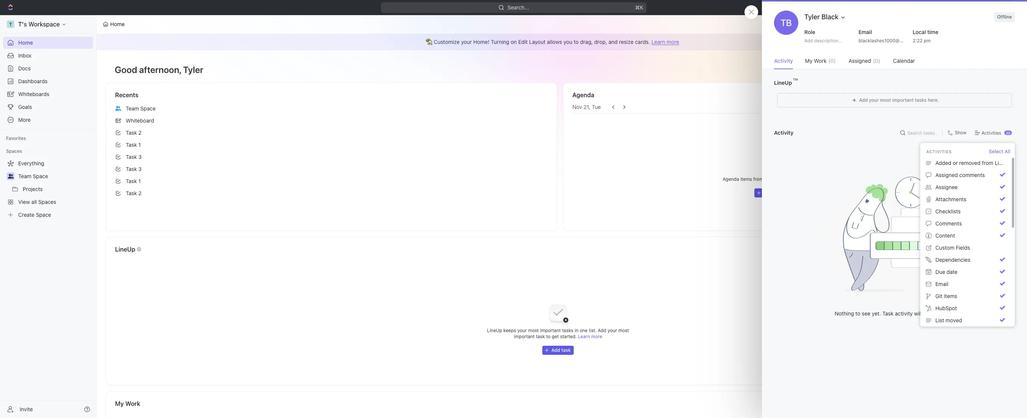 Task type: locate. For each thing, give the bounding box(es) containing it.
1 vertical spatial here.
[[942, 311, 955, 317]]

important
[[540, 328, 561, 334], [514, 334, 535, 340]]

0 vertical spatial activities
[[982, 130, 1002, 136]]

1 horizontal spatial important
[[540, 328, 561, 334]]

3 down task 1
[[138, 154, 142, 160]]

1 vertical spatial 1
[[138, 178, 141, 185]]

1 vertical spatial user group image
[[8, 174, 13, 179]]

more right cards.
[[667, 39, 680, 45]]

good
[[115, 64, 137, 75]]

favorites button
[[3, 134, 29, 143]]

1 vertical spatial important
[[514, 334, 535, 340]]

add description... button
[[802, 36, 852, 45]]

to left get
[[547, 334, 551, 340]]

here. right the show
[[818, 177, 829, 182]]

git
[[936, 293, 943, 300]]

0 horizontal spatial email
[[859, 29, 872, 35]]

calendar
[[774, 190, 793, 196]]

task right yet.
[[883, 311, 894, 317]]

agenda
[[573, 92, 595, 99], [723, 177, 739, 182]]

task 3 link down task 2 link
[[112, 151, 551, 163]]

will left appear
[[915, 311, 923, 317]]

to right you
[[574, 39, 579, 45]]

2 task 3 from the top
[[126, 166, 142, 172]]

0 vertical spatial add
[[805, 38, 813, 44]]

team down spaces
[[18, 173, 31, 180]]

email button
[[924, 279, 1009, 291]]

user group image down recents
[[115, 106, 121, 111]]

1 horizontal spatial team space
[[126, 105, 156, 112]]

0 vertical spatial learn more link
[[652, 39, 680, 45]]

items for agenda
[[741, 177, 752, 182]]

1 vertical spatial add
[[764, 190, 773, 196]]

time
[[928, 29, 939, 35]]

0 horizontal spatial to
[[547, 334, 551, 340]]

2 1 from the top
[[138, 178, 141, 185]]

0 vertical spatial assigned
[[849, 58, 872, 64]]

learn right cards.
[[652, 39, 666, 45]]

1 down task 2
[[138, 142, 141, 148]]

2 vertical spatial lineup
[[487, 328, 502, 334]]

email for email blacklashes1000@gmail.com
[[859, 29, 872, 35]]

team space
[[126, 105, 156, 112], [18, 173, 48, 180]]

1 ‎task from the top
[[126, 178, 137, 185]]

due date button
[[924, 266, 1009, 279]]

nothing to see yet. task activity will appear here.
[[835, 311, 955, 317]]

1 vertical spatial agenda
[[723, 177, 739, 182]]

email inside button
[[936, 281, 949, 288]]

my work
[[806, 58, 827, 64], [115, 401, 140, 408]]

space
[[140, 105, 156, 112], [33, 173, 48, 180]]

to
[[574, 39, 579, 45], [856, 311, 861, 317], [547, 334, 551, 340]]

0 vertical spatial more
[[667, 39, 680, 45]]

on
[[511, 39, 517, 45]]

0 horizontal spatial work
[[125, 401, 140, 408]]

1 horizontal spatial learn more link
[[652, 39, 680, 45]]

will
[[798, 177, 805, 182], [915, 311, 923, 317]]

to inside lineup keeps your most important tasks in one list. add your most important task to get started.
[[547, 334, 551, 340]]

0 vertical spatial email
[[859, 29, 872, 35]]

task 3 up the ‎task 1
[[126, 166, 142, 172]]

2 down the ‎task 1
[[138, 190, 142, 197]]

0 vertical spatial home
[[110, 21, 125, 27]]

email
[[859, 29, 872, 35], [936, 281, 949, 288]]

1 horizontal spatial here.
[[942, 311, 955, 317]]

task
[[126, 130, 137, 136], [126, 142, 137, 148], [126, 154, 137, 160], [126, 166, 137, 172], [883, 311, 894, 317]]

2 for ‎task 2
[[138, 190, 142, 197]]

task 3 link down task 1 link
[[112, 163, 551, 175]]

0 vertical spatial here.
[[818, 177, 829, 182]]

tb
[[781, 17, 792, 28]]

task 1
[[126, 142, 141, 148]]

0 horizontal spatial will
[[798, 177, 805, 182]]

0 horizontal spatial add
[[598, 328, 607, 334]]

from down select
[[983, 160, 994, 166]]

home
[[110, 21, 125, 27], [18, 39, 33, 46]]

task down task 2
[[126, 142, 137, 148]]

due date
[[936, 269, 958, 275]]

user group image down spaces
[[8, 174, 13, 179]]

assigned for assigned
[[849, 58, 872, 64]]

learn more link right cards.
[[652, 39, 680, 45]]

appear
[[924, 311, 941, 317]]

🏡
[[426, 39, 433, 45]]

1 vertical spatial activities
[[927, 149, 952, 154]]

edit
[[519, 39, 528, 45]]

pm
[[924, 38, 931, 44]]

0 horizontal spatial learn
[[578, 334, 590, 340]]

0 vertical spatial team space
[[126, 105, 156, 112]]

1 vertical spatial learn more link
[[578, 334, 603, 340]]

assigned inside button
[[936, 172, 958, 178]]

assigned
[[849, 58, 872, 64], [936, 172, 958, 178]]

1 3 from the top
[[138, 154, 142, 160]]

2 3 from the top
[[138, 166, 142, 172]]

1 horizontal spatial add
[[764, 190, 773, 196]]

0 vertical spatial to
[[574, 39, 579, 45]]

1 horizontal spatial agenda
[[723, 177, 739, 182]]

0 vertical spatial lineup
[[775, 80, 792, 86]]

upgrade
[[935, 4, 956, 11]]

attachments
[[936, 196, 967, 203]]

team space down spaces
[[18, 173, 48, 180]]

email up blacklashes1000@gmail.com
[[859, 29, 872, 35]]

1 vertical spatial lineup
[[115, 246, 135, 253]]

whiteboard
[[126, 117, 154, 124]]

1 up ‎task 2
[[138, 178, 141, 185]]

git items button
[[924, 291, 1009, 303]]

1 horizontal spatial space
[[140, 105, 156, 112]]

1 vertical spatial my
[[115, 401, 124, 408]]

1 horizontal spatial more
[[667, 39, 680, 45]]

list
[[995, 160, 1004, 166], [936, 318, 945, 324]]

and
[[609, 39, 618, 45]]

1 horizontal spatial user group image
[[115, 106, 121, 111]]

started.
[[560, 334, 577, 340]]

1 1 from the top
[[138, 142, 141, 148]]

1 vertical spatial home
[[18, 39, 33, 46]]

0 horizontal spatial team space
[[18, 173, 48, 180]]

get
[[552, 334, 559, 340]]

0 horizontal spatial my work
[[115, 401, 140, 408]]

task 3 link
[[112, 151, 551, 163], [112, 163, 551, 175]]

email for email
[[936, 281, 949, 288]]

0 horizontal spatial learn more link
[[578, 334, 603, 340]]

team space up whiteboard
[[126, 105, 156, 112]]

2 horizontal spatial add
[[805, 38, 813, 44]]

activity
[[775, 58, 793, 64], [775, 130, 794, 136]]

assigned comments
[[936, 172, 986, 178]]

1 horizontal spatial will
[[915, 311, 923, 317]]

1 horizontal spatial assigned
[[936, 172, 958, 178]]

from left calendars
[[754, 177, 764, 182]]

1 horizontal spatial lineup
[[487, 328, 502, 334]]

checklists
[[936, 208, 961, 215]]

learn more link down list. on the right bottom of page
[[578, 334, 603, 340]]

0 vertical spatial 3
[[138, 154, 142, 160]]

1 horizontal spatial team space link
[[112, 103, 551, 115]]

1 vertical spatial from
[[754, 177, 764, 182]]

0 vertical spatial 2
[[138, 130, 142, 136]]

local time 2:22 pm
[[913, 29, 939, 44]]

3 for second task 3 link from the bottom
[[138, 154, 142, 160]]

0 horizontal spatial activities
[[927, 149, 952, 154]]

task 3
[[126, 154, 142, 160], [126, 166, 142, 172]]

checklists button
[[924, 206, 1009, 218]]

email blacklashes1000@gmail.com
[[859, 29, 923, 44]]

integrations
[[794, 190, 820, 196]]

1 task 3 from the top
[[126, 154, 142, 160]]

docs
[[18, 65, 31, 72]]

activities
[[982, 130, 1002, 136], [927, 149, 952, 154]]

manage
[[980, 21, 1000, 27]]

task 3 down task 1
[[126, 154, 142, 160]]

add inside lineup keeps your most important tasks in one list. add your most important task to get started.
[[598, 328, 607, 334]]

2 ‎task from the top
[[126, 190, 137, 197]]

1 horizontal spatial to
[[574, 39, 579, 45]]

learn more link
[[652, 39, 680, 45], [578, 334, 603, 340]]

0 horizontal spatial home
[[18, 39, 33, 46]]

git items
[[936, 293, 958, 300]]

2 vertical spatial add
[[598, 328, 607, 334]]

most up task
[[528, 328, 539, 334]]

1 2 from the top
[[138, 130, 142, 136]]

select all
[[989, 149, 1011, 155]]

content button
[[924, 230, 1009, 242]]

0 vertical spatial task 3
[[126, 154, 142, 160]]

team up whiteboard
[[126, 105, 139, 112]]

0 horizontal spatial assigned
[[849, 58, 872, 64]]

items
[[741, 177, 752, 182], [944, 293, 958, 300]]

0 vertical spatial from
[[983, 160, 994, 166]]

2 horizontal spatial to
[[856, 311, 861, 317]]

0 vertical spatial learn
[[652, 39, 666, 45]]

sidebar navigation
[[0, 15, 97, 419]]

all
[[1005, 149, 1011, 155]]

1 horizontal spatial list
[[995, 160, 1004, 166]]

assigned up the assignee
[[936, 172, 958, 178]]

your right keeps at the bottom of page
[[518, 328, 527, 334]]

2 for task 2
[[138, 130, 142, 136]]

activity
[[896, 311, 913, 317]]

1 vertical spatial email
[[936, 281, 949, 288]]

1 vertical spatial space
[[33, 173, 48, 180]]

assigned down blacklashes1000@gmail.com
[[849, 58, 872, 64]]

inbox link
[[3, 50, 93, 62]]

2 vertical spatial to
[[547, 334, 551, 340]]

0 vertical spatial 1
[[138, 142, 141, 148]]

0 vertical spatial items
[[741, 177, 752, 182]]

1 vertical spatial activity
[[775, 130, 794, 136]]

add right list. on the right bottom of page
[[598, 328, 607, 334]]

0 horizontal spatial user group image
[[8, 174, 13, 179]]

work
[[814, 58, 827, 64], [125, 401, 140, 408]]

‎task up ‎task 2
[[126, 178, 137, 185]]

task up task 1
[[126, 130, 137, 136]]

0 vertical spatial user group image
[[115, 106, 121, 111]]

2 task 3 link from the top
[[112, 163, 551, 175]]

email inside email blacklashes1000@gmail.com
[[859, 29, 872, 35]]

0 horizontal spatial most
[[528, 328, 539, 334]]

list down appear
[[936, 318, 945, 324]]

‎task
[[126, 178, 137, 185], [126, 190, 137, 197]]

0 horizontal spatial items
[[741, 177, 752, 182]]

here.
[[818, 177, 829, 182], [942, 311, 955, 317]]

activities up added
[[927, 149, 952, 154]]

role add description...
[[805, 29, 843, 44]]

0 vertical spatial my
[[806, 58, 813, 64]]

user group image
[[115, 106, 121, 111], [8, 174, 13, 179]]

list down select all
[[995, 160, 1004, 166]]

1 vertical spatial 3
[[138, 166, 142, 172]]

task 3 for second task 3 link from the bottom
[[126, 154, 142, 160]]

moved
[[946, 318, 963, 324]]

2 2 from the top
[[138, 190, 142, 197]]

most right list. on the right bottom of page
[[619, 328, 629, 334]]

0 horizontal spatial agenda
[[573, 92, 595, 99]]

0 vertical spatial activity
[[775, 58, 793, 64]]

0 horizontal spatial space
[[33, 173, 48, 180]]

⌘k
[[635, 4, 644, 11]]

items for git
[[944, 293, 958, 300]]

comments
[[960, 172, 986, 178]]

to left see
[[856, 311, 861, 317]]

1 vertical spatial task 3
[[126, 166, 142, 172]]

0 vertical spatial important
[[540, 328, 561, 334]]

items inside 'button'
[[944, 293, 958, 300]]

learn down one
[[578, 334, 590, 340]]

0 horizontal spatial list
[[936, 318, 945, 324]]

dependencies button
[[924, 254, 1009, 266]]

1 vertical spatial to
[[856, 311, 861, 317]]

removed
[[960, 160, 981, 166]]

lineup inside lineup tm
[[775, 80, 792, 86]]

activities left 30
[[982, 130, 1002, 136]]

your left home!
[[461, 39, 472, 45]]

more down list. on the right bottom of page
[[592, 334, 603, 340]]

0 vertical spatial list
[[995, 160, 1004, 166]]

1 horizontal spatial home
[[110, 21, 125, 27]]

invite
[[20, 406, 33, 413]]

my
[[806, 58, 813, 64], [115, 401, 124, 408]]

1 horizontal spatial team
[[126, 105, 139, 112]]

lineup inside lineup keeps your most important tasks in one list. add your most important task to get started.
[[487, 328, 502, 334]]

1 vertical spatial learn
[[578, 334, 590, 340]]

2
[[138, 130, 142, 136], [138, 190, 142, 197]]

‎task down the ‎task 1
[[126, 190, 137, 197]]

0 horizontal spatial team space link
[[18, 171, 92, 183]]

add calendar integrations
[[764, 190, 820, 196]]

add down role
[[805, 38, 813, 44]]

add left calendar
[[764, 190, 773, 196]]

‎task 1
[[126, 178, 141, 185]]

3 up the ‎task 1
[[138, 166, 142, 172]]

email down due
[[936, 281, 949, 288]]

here. up list moved
[[942, 311, 955, 317]]

new button
[[963, 2, 989, 14]]

important up get
[[540, 328, 561, 334]]

will left the show
[[798, 177, 805, 182]]

important down keeps at the bottom of page
[[514, 334, 535, 340]]

0 vertical spatial my work
[[806, 58, 827, 64]]

1 horizontal spatial from
[[983, 160, 994, 166]]

2 down whiteboard
[[138, 130, 142, 136]]

1 vertical spatial team space
[[18, 173, 48, 180]]

1 horizontal spatial work
[[814, 58, 827, 64]]

1 vertical spatial items
[[944, 293, 958, 300]]

‎task for ‎task 2
[[126, 190, 137, 197]]

2 horizontal spatial lineup
[[775, 80, 792, 86]]



Task type: describe. For each thing, give the bounding box(es) containing it.
yet.
[[872, 311, 881, 317]]

or
[[953, 160, 958, 166]]

task inside task 1 link
[[126, 142, 137, 148]]

agenda for agenda items from your calendars will show here.
[[723, 177, 739, 182]]

cards
[[1001, 21, 1016, 27]]

🏡 customize your home! turning on edit layout allows you to drag, drop, and resize cards. learn more
[[426, 39, 680, 45]]

today
[[982, 104, 995, 110]]

1 vertical spatial more
[[592, 334, 603, 340]]

list moved button
[[924, 315, 1009, 327]]

1 vertical spatial team space link
[[18, 171, 92, 183]]

task up the ‎task 1
[[126, 166, 137, 172]]

user group image inside the sidebar navigation
[[8, 174, 13, 179]]

lineup keeps your most important tasks in one list. add your most important task to get started.
[[487, 328, 629, 340]]

1 task 3 link from the top
[[112, 151, 551, 163]]

30
[[1006, 131, 1011, 135]]

upgrade link
[[924, 2, 960, 13]]

task 3 for 1st task 3 link from the bottom of the page
[[126, 166, 142, 172]]

0 horizontal spatial here.
[[818, 177, 829, 182]]

list moved
[[936, 318, 963, 324]]

customize
[[434, 39, 460, 45]]

‎task for ‎task 1
[[126, 178, 137, 185]]

1 most from the left
[[528, 328, 539, 334]]

nothing
[[835, 311, 855, 317]]

added
[[936, 160, 952, 166]]

task inside task 2 link
[[126, 130, 137, 136]]

‎task 1 link
[[112, 175, 551, 188]]

home inside the sidebar navigation
[[18, 39, 33, 46]]

2:22
[[913, 38, 923, 44]]

good afternoon, tyler
[[115, 64, 203, 75]]

list.
[[589, 328, 597, 334]]

select
[[989, 149, 1004, 155]]

calendar
[[894, 58, 916, 64]]

today button
[[979, 103, 998, 112]]

lineup for lineup keeps your most important tasks in one list. add your most important task to get started.
[[487, 328, 502, 334]]

show
[[955, 130, 967, 136]]

3 for 1st task 3 link from the bottom of the page
[[138, 166, 142, 172]]

learn more link for 🏡 customize your home! turning on edit layout allows you to drag, drop, and resize cards.
[[652, 39, 680, 45]]

1 vertical spatial will
[[915, 311, 923, 317]]

0 vertical spatial work
[[814, 58, 827, 64]]

agenda items from your calendars will show here.
[[723, 177, 831, 182]]

manage cards
[[980, 21, 1016, 27]]

1 horizontal spatial my work
[[806, 58, 827, 64]]

fields
[[956, 245, 971, 251]]

from inside button
[[983, 160, 994, 166]]

task down task 1
[[126, 154, 137, 160]]

2 activity from the top
[[775, 130, 794, 136]]

tyler
[[183, 64, 203, 75]]

1 horizontal spatial activities
[[982, 130, 1002, 136]]

turning
[[491, 39, 510, 45]]

your left calendars
[[765, 177, 774, 182]]

goals link
[[3, 101, 93, 113]]

agenda for agenda
[[573, 92, 595, 99]]

lineup tm
[[775, 78, 798, 86]]

learn more link for lineup keeps your most important tasks in one list. add your most important task to get started.
[[578, 334, 603, 340]]

home!
[[474, 39, 490, 45]]

1 horizontal spatial learn
[[652, 39, 666, 45]]

2 most from the left
[[619, 328, 629, 334]]

whiteboards
[[18, 91, 49, 97]]

role
[[805, 29, 816, 35]]

your right list. on the right bottom of page
[[608, 328, 617, 334]]

manage cards button
[[976, 18, 1021, 30]]

hubspot button
[[924, 303, 1009, 315]]

dashboards
[[18, 78, 48, 84]]

0 vertical spatial space
[[140, 105, 156, 112]]

tasks
[[562, 328, 574, 334]]

0 horizontal spatial my
[[115, 401, 124, 408]]

tm
[[794, 78, 798, 81]]

description...
[[815, 38, 843, 44]]

assignee
[[936, 184, 958, 191]]

show
[[806, 177, 817, 182]]

1 vertical spatial list
[[936, 318, 945, 324]]

team space inside the sidebar navigation
[[18, 173, 48, 180]]

due
[[936, 269, 946, 275]]

Search tasks.. text field
[[908, 127, 940, 139]]

space inside the sidebar navigation
[[33, 173, 48, 180]]

one
[[580, 328, 588, 334]]

goals
[[18, 104, 32, 110]]

0 vertical spatial team space link
[[112, 103, 551, 115]]

1 for task 1
[[138, 142, 141, 148]]

search...
[[508, 4, 529, 11]]

add inside role add description...
[[805, 38, 813, 44]]

afternoon,
[[139, 64, 181, 75]]

you
[[564, 39, 573, 45]]

0 horizontal spatial from
[[754, 177, 764, 182]]

see
[[862, 311, 871, 317]]

cards.
[[635, 39, 650, 45]]

lineup for lineup
[[115, 246, 135, 253]]

keeps
[[504, 328, 516, 334]]

‎task 2 link
[[112, 188, 551, 200]]

recents
[[115, 92, 138, 99]]

comments button
[[924, 218, 1009, 230]]

whiteboards link
[[3, 88, 93, 100]]

home link
[[3, 37, 93, 49]]

whiteboard link
[[112, 115, 551, 127]]

1 horizontal spatial my
[[806, 58, 813, 64]]

learn more
[[578, 334, 603, 340]]

local
[[913, 29, 926, 35]]

assigned comments button
[[924, 169, 1009, 182]]

calendars
[[776, 177, 796, 182]]

dashboards link
[[3, 75, 93, 88]]

add inside button
[[764, 190, 773, 196]]

add calendar integrations button
[[755, 189, 823, 198]]

1 for ‎task 1
[[138, 178, 141, 185]]

‎task 2
[[126, 190, 142, 197]]

1 activity from the top
[[775, 58, 793, 64]]

assigned for assigned comments
[[936, 172, 958, 178]]

date
[[947, 269, 958, 275]]

task 2 link
[[112, 127, 551, 139]]

layout
[[529, 39, 546, 45]]

content
[[936, 233, 956, 239]]

lineup for lineup tm
[[775, 80, 792, 86]]

team inside the sidebar navigation
[[18, 173, 31, 180]]

comments
[[936, 221, 962, 227]]

1 vertical spatial my work
[[115, 401, 140, 408]]

task
[[536, 334, 545, 340]]

attachments button
[[924, 194, 1009, 206]]

0 vertical spatial team
[[126, 105, 139, 112]]

1 vertical spatial work
[[125, 401, 140, 408]]

task 2
[[126, 130, 142, 136]]

blacklashes1000@gmail.com
[[859, 38, 923, 44]]

docs link
[[3, 63, 93, 75]]



Task type: vqa. For each thing, say whether or not it's contained in the screenshot.
View dropdown button
no



